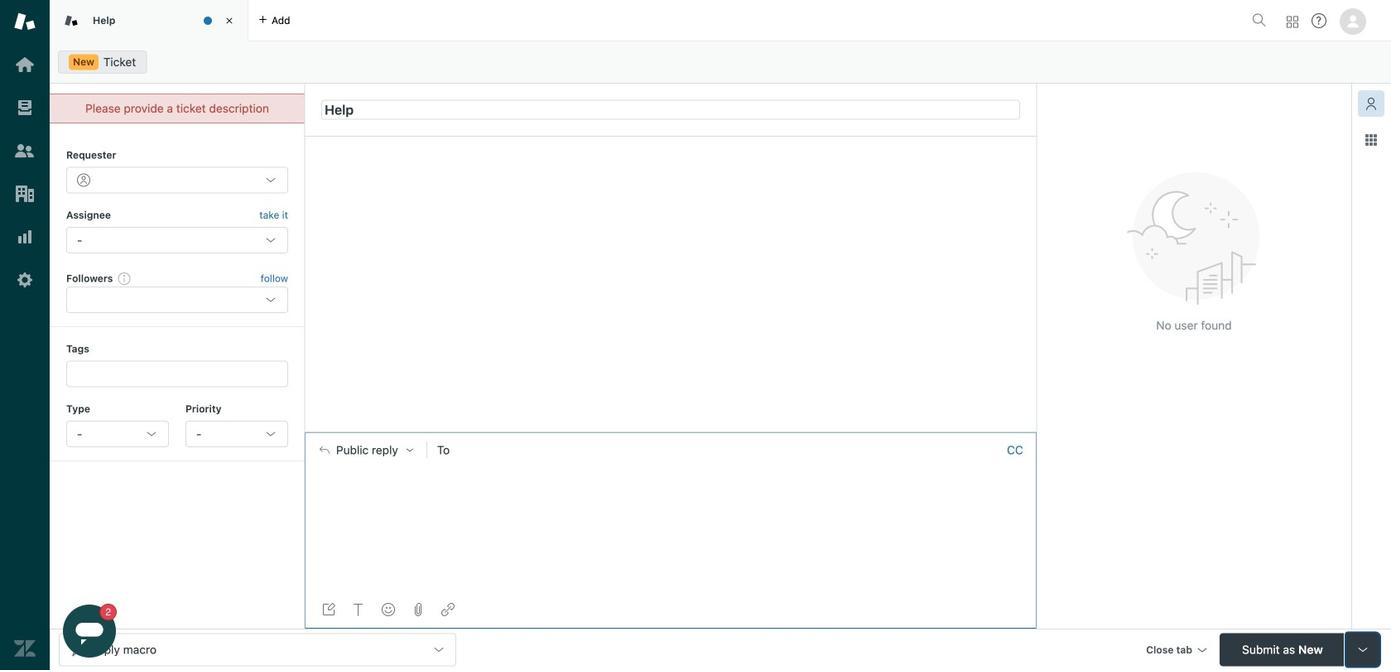 Task type: describe. For each thing, give the bounding box(es) containing it.
close image
[[221, 12, 238, 29]]

customers image
[[14, 140, 36, 162]]

add attachment image
[[412, 603, 425, 616]]

views image
[[14, 97, 36, 118]]

zendesk support image
[[14, 11, 36, 32]]

get help image
[[1312, 13, 1327, 28]]

zendesk image
[[14, 638, 36, 659]]

organizations image
[[14, 183, 36, 205]]

main element
[[0, 0, 50, 670]]

zendesk products image
[[1287, 16, 1299, 28]]

add link (cmd k) image
[[442, 603, 455, 616]]

admin image
[[14, 269, 36, 291]]

draft mode image
[[322, 603, 336, 616]]

tabs tab list
[[50, 0, 1246, 41]]

secondary element
[[50, 46, 1392, 79]]

apps image
[[1365, 133, 1379, 147]]



Task type: locate. For each thing, give the bounding box(es) containing it.
tab
[[50, 0, 249, 41]]

format text image
[[352, 603, 365, 616]]

info on adding followers image
[[118, 272, 131, 285]]

Public reply composer text field
[[312, 468, 1030, 502]]

reporting image
[[14, 226, 36, 248]]

insert emojis image
[[382, 603, 395, 616]]

get started image
[[14, 54, 36, 75]]

displays possible ticket submission types image
[[1357, 643, 1370, 657]]

customer context image
[[1365, 97, 1379, 110]]

Subject field
[[321, 100, 1021, 120]]



Task type: vqa. For each thing, say whether or not it's contained in the screenshot.
menu in Tabs tab list
no



